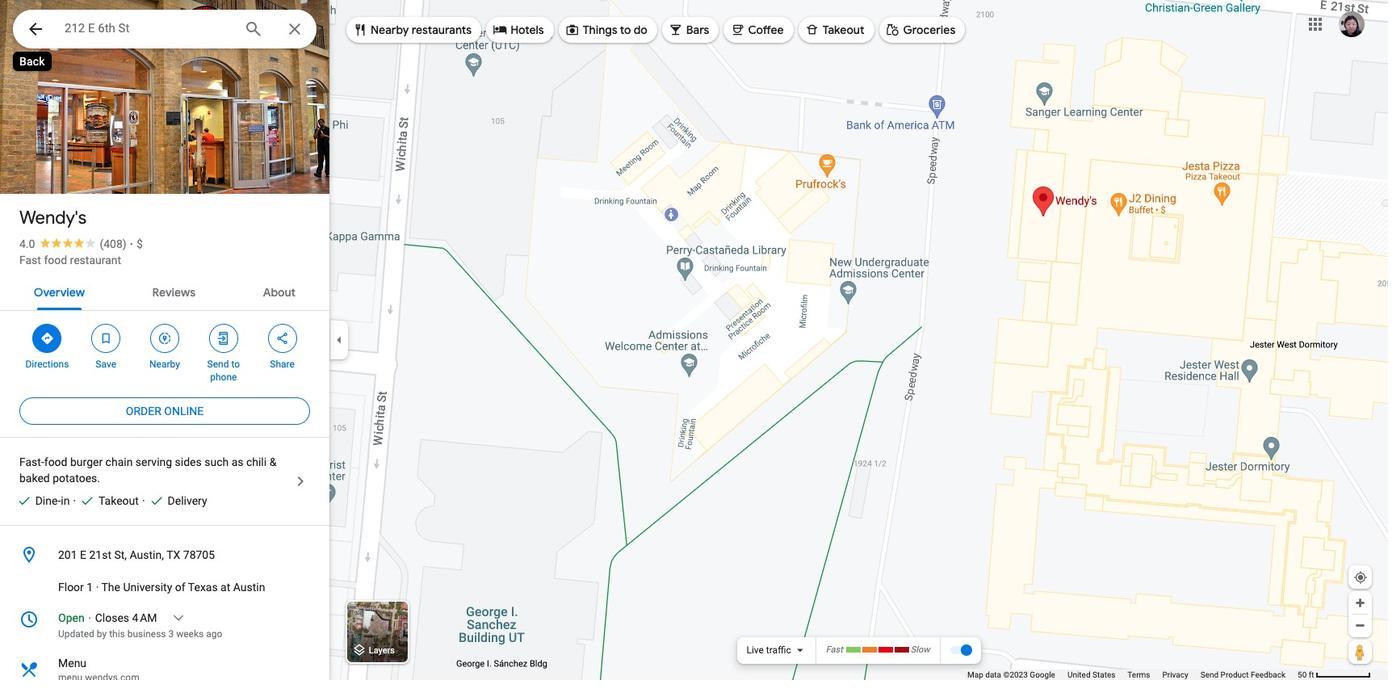 Task type: locate. For each thing, give the bounding box(es) containing it.
·
[[130, 237, 133, 250], [73, 494, 76, 507], [142, 494, 145, 507], [96, 581, 99, 594]]

google
[[1030, 670, 1056, 679]]

zoom in image
[[1355, 597, 1367, 609]]

united
[[1068, 670, 1091, 679]]

fast for fast
[[826, 645, 843, 655]]

1 vertical spatial to
[[231, 359, 240, 370]]

send left product
[[1201, 670, 1219, 679]]

· left $
[[130, 237, 133, 250]]

to up phone
[[231, 359, 240, 370]]

tx
[[167, 548, 180, 561]]

zoom out image
[[1355, 620, 1367, 632]]

reviews button
[[139, 271, 208, 310]]

fast inside button
[[19, 254, 41, 267]]

photos
[[59, 160, 99, 175]]

0 vertical spatial send
[[207, 359, 229, 370]]

1 horizontal spatial fast
[[826, 645, 843, 655]]

fast down 4.0
[[19, 254, 41, 267]]

to left do
[[620, 23, 631, 37]]

chili
[[246, 456, 267, 469]]

send inside button
[[1201, 670, 1219, 679]]


[[805, 21, 820, 38]]

to inside  things to do
[[620, 23, 631, 37]]

this
[[109, 628, 125, 640]]

states
[[1093, 670, 1116, 679]]

footer
[[968, 670, 1298, 680]]

fast-food burger chain serving sides such as chili & baked potatoes.
[[19, 456, 277, 485]]

None field
[[65, 19, 231, 38]]

food down 4.0 stars image
[[44, 254, 67, 267]]

0 vertical spatial fast
[[19, 254, 41, 267]]

21st
[[89, 548, 111, 561]]

201
[[58, 548, 77, 561]]

50
[[1298, 670, 1307, 679]]

menu
[[58, 657, 87, 670]]

food up potatoes.
[[44, 456, 67, 469]]

 things to do
[[565, 21, 648, 38]]

1 horizontal spatial nearby
[[371, 23, 409, 37]]

layers
[[369, 646, 395, 656]]

terms
[[1128, 670, 1151, 679]]

1 horizontal spatial to
[[620, 23, 631, 37]]

0 vertical spatial to
[[620, 23, 631, 37]]

food inside button
[[44, 254, 67, 267]]

takeout right ''
[[823, 23, 865, 37]]

nearby inside ' nearby restaurants'
[[371, 23, 409, 37]]

tab list containing overview
[[0, 271, 330, 310]]

55
[[41, 160, 56, 175]]

send for send to phone
[[207, 359, 229, 370]]

to
[[620, 23, 631, 37], [231, 359, 240, 370]]

takeout inside group
[[99, 494, 139, 507]]

sides
[[175, 456, 202, 469]]

serves dine-in group
[[10, 493, 70, 509]]

university
[[123, 581, 172, 594]]

send up phone
[[207, 359, 229, 370]]

1 vertical spatial fast
[[826, 645, 843, 655]]

collapse side panel image
[[330, 331, 348, 349]]

0 horizontal spatial fast
[[19, 254, 41, 267]]

dine-in
[[35, 494, 70, 507]]


[[353, 21, 368, 38]]

· right in
[[73, 494, 76, 507]]

50 ft
[[1298, 670, 1315, 679]]

serving
[[136, 456, 172, 469]]

3
[[168, 628, 174, 640]]

0 vertical spatial takeout
[[823, 23, 865, 37]]


[[275, 330, 290, 347]]

fast
[[19, 254, 41, 267], [826, 645, 843, 655]]

takeout inside  takeout
[[823, 23, 865, 37]]

nearby down 
[[149, 359, 180, 370]]

fast for fast food restaurant
[[19, 254, 41, 267]]

restaurant
[[70, 254, 121, 267]]

tab list
[[0, 271, 330, 310]]

2 food from the top
[[44, 456, 67, 469]]

food inside the fast-food burger chain serving sides such as chili & baked potatoes.
[[44, 456, 67, 469]]

201 e 21st st, austin, tx 78705 button
[[0, 539, 330, 571]]

product
[[1221, 670, 1249, 679]]

baked
[[19, 472, 50, 485]]

hours image
[[19, 610, 39, 629]]

1 horizontal spatial send
[[1201, 670, 1219, 679]]

wendy's
[[19, 207, 87, 229]]

1 horizontal spatial takeout
[[823, 23, 865, 37]]

food for fast-
[[44, 456, 67, 469]]

show open hours for the week image
[[171, 611, 185, 625]]

wendy's main content
[[0, 0, 330, 680]]

 Show traffic  checkbox
[[950, 644, 972, 657]]

· down the fast-food burger chain serving sides such as chili & baked potatoes. in the left of the page
[[142, 494, 145, 507]]

floor 1 · the university of texas at austin
[[58, 581, 265, 594]]

· right the 1
[[96, 581, 99, 594]]

ft
[[1309, 670, 1315, 679]]

closes
[[95, 611, 129, 624]]

menu link
[[0, 647, 330, 680]]

fast right traffic
[[826, 645, 843, 655]]

0 vertical spatial nearby
[[371, 23, 409, 37]]

0 horizontal spatial takeout
[[99, 494, 139, 507]]

actions for wendy's region
[[0, 311, 330, 392]]

of
[[175, 581, 185, 594]]

$
[[136, 237, 143, 250]]

live traffic
[[747, 645, 791, 656]]

 takeout
[[805, 21, 865, 38]]

 groceries
[[886, 21, 956, 38]]

1 vertical spatial takeout
[[99, 494, 139, 507]]

0 vertical spatial food
[[44, 254, 67, 267]]

1 vertical spatial food
[[44, 456, 67, 469]]

0 horizontal spatial to
[[231, 359, 240, 370]]

212 E 6th St field
[[13, 10, 317, 48]]

4 am
[[132, 611, 157, 624]]

0 horizontal spatial nearby
[[149, 359, 180, 370]]


[[40, 330, 54, 347]]

texas
[[188, 581, 218, 594]]

· inside offers delivery group
[[142, 494, 145, 507]]

united states button
[[1068, 670, 1116, 680]]

chain
[[106, 456, 133, 469]]

4.0
[[19, 237, 35, 250]]

1 vertical spatial send
[[1201, 670, 1219, 679]]

map
[[968, 670, 984, 679]]

food for fast
[[44, 254, 67, 267]]

footer containing map data ©2023 google
[[968, 670, 1298, 680]]

send inside send to phone
[[207, 359, 229, 370]]

do
[[634, 23, 648, 37]]

send product feedback button
[[1201, 670, 1286, 680]]

©2023
[[1004, 670, 1028, 679]]

live
[[747, 645, 764, 656]]

takeout down chain
[[99, 494, 139, 507]]

map data ©2023 google
[[968, 670, 1056, 679]]

0 horizontal spatial send
[[207, 359, 229, 370]]

55 photos
[[41, 160, 99, 175]]

 coffee
[[731, 21, 784, 38]]

austin
[[233, 581, 265, 594]]

1 food from the top
[[44, 254, 67, 267]]

nearby right 
[[371, 23, 409, 37]]

1 vertical spatial nearby
[[149, 359, 180, 370]]

in
[[61, 494, 70, 507]]



Task type: describe. For each thing, give the bounding box(es) containing it.
dine-
[[35, 494, 61, 507]]

data
[[986, 670, 1002, 679]]


[[493, 21, 507, 38]]


[[886, 21, 900, 38]]

nearby inside "actions for wendy's" region
[[149, 359, 180, 370]]

&
[[269, 456, 277, 469]]

floor
[[58, 581, 84, 594]]

show your location image
[[1354, 570, 1368, 585]]

updated
[[58, 628, 94, 640]]

directions
[[25, 359, 69, 370]]

open ⋅ closes 4 am
[[58, 611, 157, 624]]

hotels
[[511, 23, 544, 37]]

order
[[126, 405, 161, 418]]


[[216, 330, 231, 347]]

send for send product feedback
[[1201, 670, 1219, 679]]


[[26, 18, 45, 40]]

united states
[[1068, 670, 1116, 679]]

send product feedback
[[1201, 670, 1286, 679]]

· inside button
[[96, 581, 99, 594]]

overview
[[34, 285, 85, 300]]

terms button
[[1128, 670, 1151, 680]]

such
[[205, 456, 229, 469]]

as
[[232, 456, 244, 469]]

information for wendy's region
[[0, 539, 330, 680]]

 hotels
[[493, 21, 544, 38]]

 nearby restaurants
[[353, 21, 472, 38]]

55 photos button
[[12, 153, 105, 182]]

about
[[263, 285, 296, 300]]

google maps element
[[0, 0, 1389, 680]]

live traffic option
[[747, 645, 791, 656]]

 search field
[[13, 10, 317, 52]]

⋅
[[87, 611, 92, 624]]

reviews
[[152, 285, 196, 300]]

price: inexpensive element
[[136, 237, 143, 250]]

408 reviews element
[[100, 237, 127, 250]]

50 ft button
[[1298, 670, 1372, 679]]

google account: michele murakami  
(michele.murakami@adept.ai) image
[[1339, 11, 1365, 37]]

 bars
[[669, 21, 710, 38]]

show street view coverage image
[[1349, 640, 1372, 664]]

1
[[87, 581, 93, 594]]

photo of wendy's image
[[0, 0, 330, 229]]

send to phone
[[207, 359, 240, 383]]

e
[[80, 548, 86, 561]]

slow
[[911, 645, 930, 655]]

burger
[[70, 456, 103, 469]]

open
[[58, 611, 85, 624]]

at
[[221, 581, 230, 594]]

offers takeout group
[[73, 493, 139, 509]]

· $
[[130, 237, 143, 250]]

to inside send to phone
[[231, 359, 240, 370]]

fast-
[[19, 456, 44, 469]]

restaurants
[[412, 23, 472, 37]]

about button
[[250, 271, 309, 310]]

· inside offers takeout group
[[73, 494, 76, 507]]

fast food restaurant
[[19, 254, 121, 267]]

offers delivery group
[[142, 493, 207, 509]]

order online
[[126, 405, 204, 418]]

none field inside 212 e 6th st field
[[65, 19, 231, 38]]

weeks
[[176, 628, 204, 640]]

privacy
[[1163, 670, 1189, 679]]

coffee
[[748, 23, 784, 37]]

4.0 stars image
[[35, 237, 100, 248]]


[[158, 330, 172, 347]]


[[99, 330, 113, 347]]

footer inside google maps element
[[968, 670, 1298, 680]]

78705
[[183, 548, 215, 561]]

bars
[[686, 23, 710, 37]]

things
[[583, 23, 618, 37]]

privacy button
[[1163, 670, 1189, 680]]

ago
[[206, 628, 222, 640]]

groceries
[[904, 23, 956, 37]]

online
[[164, 405, 204, 418]]

floor 1 · the university of texas at austin button
[[0, 571, 330, 603]]

 button
[[13, 10, 58, 52]]

feedback
[[1251, 670, 1286, 679]]

updated by this business 3 weeks ago
[[58, 628, 222, 640]]

st,
[[114, 548, 127, 561]]

(408)
[[100, 237, 127, 250]]

save
[[96, 359, 116, 370]]

201 e 21st st, austin, tx 78705
[[58, 548, 215, 561]]


[[669, 21, 683, 38]]

business
[[127, 628, 166, 640]]

the
[[101, 581, 120, 594]]

phone
[[210, 372, 237, 383]]

tab list inside google maps element
[[0, 271, 330, 310]]


[[731, 21, 745, 38]]

delivery
[[168, 494, 207, 507]]

order online link
[[19, 392, 310, 431]]

fast food restaurant button
[[19, 252, 121, 268]]

overview button
[[21, 271, 98, 310]]



Task type: vqa. For each thing, say whether or not it's contained in the screenshot.
9:35 AM
no



